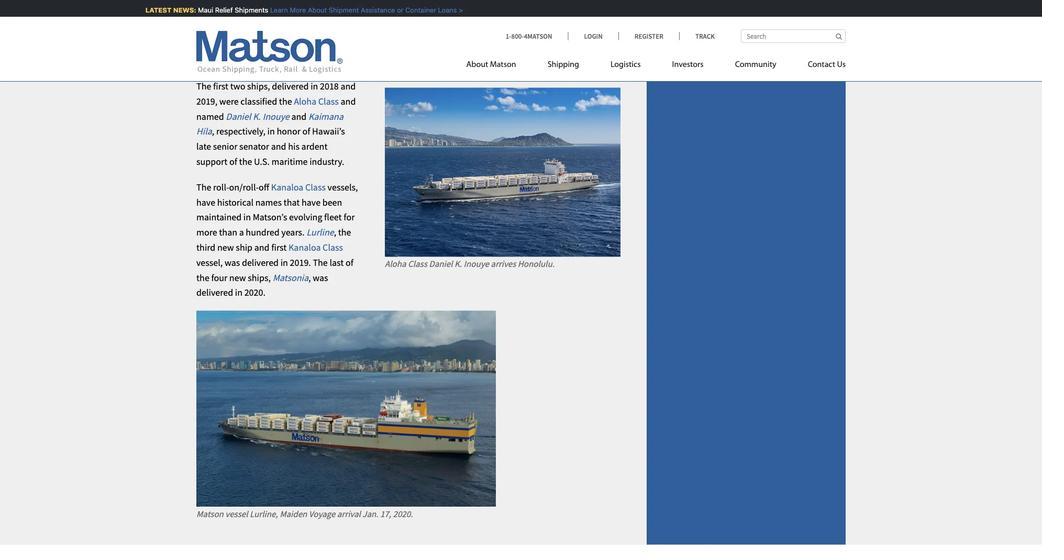 Task type: describe. For each thing, give the bounding box(es) containing it.
, for the
[[334, 227, 336, 239]]

contact us
[[808, 60, 846, 69]]

0 horizontal spatial about
[[303, 6, 322, 14]]

late
[[196, 141, 211, 153]]

kanaloa class vessel, was delivered in 2019. the last of the four new ships,
[[196, 242, 353, 284]]

third
[[196, 242, 215, 254]]

contact
[[808, 60, 835, 69]]

us
[[837, 60, 846, 69]]

two
[[230, 81, 245, 92]]

kanaloa inside kanaloa class vessel, was delivered in 2019. the last of the four new ships,
[[289, 242, 321, 254]]

about matson
[[466, 60, 516, 69]]

logistics link
[[595, 55, 656, 77]]

1 horizontal spatial k.
[[455, 259, 462, 270]]

lurline,
[[250, 509, 278, 520]]

, respectively, in honor of hawaii's late senior senator and his ardent support of the u.s. maritime industry.
[[196, 126, 345, 168]]

and inside the first two ships, delivered in 2018 and 2019, were classified the
[[341, 81, 356, 92]]

class for aloha class daniel k. inouye arrives honolulu.
[[408, 259, 427, 270]]

vessels,
[[328, 181, 358, 193]]

register link
[[618, 32, 679, 40]]

2018
[[320, 81, 339, 92]]

senior
[[213, 141, 237, 153]]

loans
[[434, 6, 452, 14]]

0 horizontal spatial daniel
[[226, 111, 251, 122]]

contact us link
[[792, 55, 846, 77]]

1 vertical spatial 2020.
[[393, 509, 413, 520]]

a
[[239, 227, 244, 239]]

kaimana hila
[[196, 111, 343, 138]]

>
[[454, 6, 459, 14]]

learn
[[266, 6, 283, 14]]

was inside kanaloa class vessel, was delivered in 2019. the last of the four new ships,
[[225, 257, 240, 269]]

and inside and named
[[341, 96, 356, 107]]

1-800-4matson link
[[506, 32, 568, 40]]

more
[[285, 6, 302, 14]]

the inside kanaloa class vessel, was delivered in 2019. the last of the four new ships,
[[313, 257, 328, 269]]

shipment
[[324, 6, 354, 14]]

the inside kanaloa class vessel, was delivered in 2019. the last of the four new ships,
[[196, 272, 209, 284]]

aloha class daniel k. inouye arrives honolulu.
[[385, 259, 555, 270]]

shipping link
[[532, 55, 595, 77]]

and inside , respectively, in honor of hawaii's late senior senator and his ardent support of the u.s. maritime industry.
[[271, 141, 286, 153]]

1 vertical spatial matson
[[196, 509, 224, 520]]

arrives
[[491, 259, 516, 270]]

Search search field
[[741, 29, 846, 43]]

on/roll-
[[229, 181, 259, 193]]

arrival
[[337, 509, 361, 520]]

about matson link
[[466, 55, 532, 77]]

0 vertical spatial kanaloa class link
[[271, 181, 326, 193]]

historical
[[217, 197, 254, 208]]

1 horizontal spatial of
[[302, 126, 310, 138]]

blue matson logo with ocean, shipping, truck, rail and logistics written beneath it. image
[[196, 31, 343, 74]]

support
[[196, 156, 227, 168]]

matsonia
[[273, 272, 308, 284]]

for
[[344, 212, 355, 223]]

news:
[[169, 6, 192, 14]]

classified
[[240, 96, 277, 107]]

four
[[211, 272, 227, 284]]

0 vertical spatial inouye
[[263, 111, 289, 122]]

ship
[[236, 242, 252, 254]]

roll-
[[213, 181, 229, 193]]

aloha class link
[[294, 96, 339, 107]]

industry.
[[310, 156, 344, 168]]

2019.
[[290, 257, 311, 269]]

than
[[219, 227, 237, 239]]

honor
[[277, 126, 301, 138]]

voyage
[[309, 509, 335, 520]]

last
[[330, 257, 344, 269]]

honolulu.
[[518, 259, 555, 270]]

u.s.
[[254, 156, 270, 168]]

lurline
[[306, 227, 334, 239]]

first inside , the third new ship and first
[[271, 242, 287, 254]]

login
[[584, 32, 603, 40]]

1 horizontal spatial daniel
[[429, 259, 453, 270]]

vessel,
[[196, 257, 223, 269]]

track
[[695, 32, 715, 40]]

daniel k. inouye link
[[226, 111, 289, 122]]

0 horizontal spatial of
[[229, 156, 237, 168]]

the inside the first two ships, delivered in 2018 and 2019, were classified the
[[279, 96, 292, 107]]

investors
[[672, 60, 704, 69]]

login link
[[568, 32, 618, 40]]

and up honor
[[291, 111, 307, 122]]

in inside , respectively, in honor of hawaii's late senior senator and his ardent support of the u.s. maritime industry.
[[267, 126, 275, 138]]

1 horizontal spatial inouye
[[464, 259, 489, 270]]



Task type: locate. For each thing, give the bounding box(es) containing it.
about
[[303, 6, 322, 14], [466, 60, 488, 69]]

or
[[392, 6, 399, 14]]

new right four at the left
[[229, 272, 246, 284]]

ardent
[[301, 141, 328, 153]]

1 vertical spatial of
[[229, 156, 237, 168]]

search image
[[836, 33, 842, 40]]

k. left arrives
[[455, 259, 462, 270]]

matson
[[490, 60, 516, 69], [196, 509, 224, 520]]

delivered for ships,
[[272, 81, 309, 92]]

fleet
[[324, 212, 342, 223]]

0 vertical spatial was
[[225, 257, 240, 269]]

k.
[[253, 111, 261, 122], [455, 259, 462, 270]]

0 vertical spatial new
[[217, 242, 234, 254]]

evolving
[[289, 212, 322, 223]]

1 vertical spatial kanaloa class link
[[289, 242, 343, 254]]

, inside , respectively, in honor of hawaii's late senior senator and his ardent support of the u.s. maritime industry.
[[212, 126, 214, 138]]

2020. down kanaloa class vessel, was delivered in 2019. the last of the four new ships,
[[244, 287, 265, 299]]

the up 2019,
[[196, 81, 211, 92]]

ships, left matsonia "link" on the left of the page
[[248, 272, 271, 284]]

class inside kanaloa class vessel, was delivered in 2019. the last of the four new ships,
[[323, 242, 343, 254]]

community link
[[719, 55, 792, 77]]

1-
[[506, 32, 511, 40]]

of inside kanaloa class vessel, was delivered in 2019. the last of the four new ships,
[[346, 257, 353, 269]]

k. down "classified"
[[253, 111, 261, 122]]

the inside , respectively, in honor of hawaii's late senior senator and his ardent support of the u.s. maritime industry.
[[239, 156, 252, 168]]

in down the daniel k. inouye and
[[267, 126, 275, 138]]

0 vertical spatial the
[[196, 81, 211, 92]]

and up kaimana
[[341, 96, 356, 107]]

0 vertical spatial kanaloa
[[271, 181, 303, 193]]

2 vertical spatial delivered
[[196, 287, 233, 299]]

have up evolving
[[302, 197, 321, 208]]

2020.
[[244, 287, 265, 299], [393, 509, 413, 520]]

2 vertical spatial ,
[[308, 272, 311, 284]]

vessel
[[225, 509, 248, 520]]

matson left vessel
[[196, 509, 224, 520]]

investors link
[[656, 55, 719, 77]]

respectively,
[[216, 126, 266, 138]]

1-800-4matson
[[506, 32, 552, 40]]

relief
[[211, 6, 228, 14]]

learn more about shipment assistance or container loans > link
[[266, 6, 459, 14]]

was right matsonia "link" on the left of the page
[[313, 272, 328, 284]]

latest news: maui relief shipments learn more about shipment assistance or container loans >
[[141, 6, 459, 14]]

0 horizontal spatial 2020.
[[244, 287, 265, 299]]

1 vertical spatial kanaloa
[[289, 242, 321, 254]]

aloha class vessel dki loaded with matson containers and diamond head and waikiki in the background. image
[[385, 88, 621, 257]]

, for was
[[308, 272, 311, 284]]

0 horizontal spatial have
[[196, 197, 215, 208]]

1 vertical spatial k.
[[455, 259, 462, 270]]

1 horizontal spatial have
[[302, 197, 321, 208]]

daniel
[[226, 111, 251, 122], [429, 259, 453, 270]]

1 vertical spatial first
[[271, 242, 287, 254]]

0 vertical spatial first
[[213, 81, 228, 92]]

the for the roll-on/roll-off kanaloa class
[[196, 181, 211, 193]]

matson vessel lurline, maiden voyage arrival jan. 17, 2020.
[[196, 509, 413, 520]]

new inside , the third new ship and first
[[217, 242, 234, 254]]

daniel k. inouye and
[[226, 111, 308, 122]]

2 vertical spatial of
[[346, 257, 353, 269]]

the up the daniel k. inouye and
[[279, 96, 292, 107]]

logistics
[[611, 60, 641, 69]]

kanaloa class link up that
[[271, 181, 326, 193]]

hawaii's
[[312, 126, 345, 138]]

the left u.s.
[[239, 156, 252, 168]]

new inside kanaloa class vessel, was delivered in 2019. the last of the four new ships,
[[229, 272, 246, 284]]

0 horizontal spatial ,
[[212, 126, 214, 138]]

1 horizontal spatial first
[[271, 242, 287, 254]]

0 vertical spatial daniel
[[226, 111, 251, 122]]

2020. inside , was delivered in 2020.
[[244, 287, 265, 299]]

kanaloa class link down the lurline at left top
[[289, 242, 343, 254]]

lurline link
[[306, 227, 334, 239]]

2 vertical spatial the
[[313, 257, 328, 269]]

and down hundred
[[254, 242, 269, 254]]

delivered inside kanaloa class vessel, was delivered in 2019. the last of the four new ships,
[[242, 257, 279, 269]]

, the third new ship and first
[[196, 227, 351, 254]]

delivered for was
[[242, 257, 279, 269]]

hundred
[[246, 227, 280, 239]]

1 vertical spatial ,
[[334, 227, 336, 239]]

and inside , the third new ship and first
[[254, 242, 269, 254]]

the left the roll-
[[196, 181, 211, 193]]

0 horizontal spatial first
[[213, 81, 228, 92]]

class
[[318, 96, 339, 107], [305, 181, 326, 193], [323, 242, 343, 254], [408, 259, 427, 270]]

been
[[322, 197, 342, 208]]

kaimana hila link
[[196, 111, 343, 138]]

of right last on the left of the page
[[346, 257, 353, 269]]

register
[[635, 32, 663, 40]]

, down 'fleet'
[[334, 227, 336, 239]]

2 have from the left
[[302, 197, 321, 208]]

delivered inside , was delivered in 2020.
[[196, 287, 233, 299]]

kaimana
[[308, 111, 343, 122]]

, inside , the third new ship and first
[[334, 227, 336, 239]]

assistance
[[356, 6, 391, 14]]

names
[[255, 197, 282, 208]]

matson down "1-"
[[490, 60, 516, 69]]

0 vertical spatial 2020.
[[244, 287, 265, 299]]

1 vertical spatial inouye
[[464, 259, 489, 270]]

the roll-on/roll-off kanaloa class
[[196, 181, 326, 193]]

maiden
[[280, 509, 307, 520]]

in
[[311, 81, 318, 92], [267, 126, 275, 138], [243, 212, 251, 223], [281, 257, 288, 269], [235, 287, 242, 299]]

was inside , was delivered in 2020.
[[313, 272, 328, 284]]

0 vertical spatial ships,
[[247, 81, 270, 92]]

years.
[[281, 227, 305, 239]]

container
[[401, 6, 432, 14]]

his
[[288, 141, 300, 153]]

0 horizontal spatial aloha
[[294, 96, 316, 107]]

1 horizontal spatial matson
[[490, 60, 516, 69]]

top menu navigation
[[466, 55, 846, 77]]

delivered inside the first two ships, delivered in 2018 and 2019, were classified the
[[272, 81, 309, 92]]

were
[[219, 96, 239, 107]]

community
[[735, 60, 776, 69]]

off
[[259, 181, 269, 193]]

the
[[279, 96, 292, 107], [239, 156, 252, 168], [338, 227, 351, 239], [196, 272, 209, 284]]

vessels, have historical names that have been maintained in matson's evolving fleet for more than a hundred years.
[[196, 181, 358, 239]]

1 vertical spatial the
[[196, 181, 211, 193]]

named
[[196, 111, 224, 122]]

in left 2019.
[[281, 257, 288, 269]]

first left two
[[213, 81, 228, 92]]

and right 2018
[[341, 81, 356, 92]]

2 horizontal spatial of
[[346, 257, 353, 269]]

1 have from the left
[[196, 197, 215, 208]]

jan.
[[363, 509, 378, 520]]

0 horizontal spatial inouye
[[263, 111, 289, 122]]

track link
[[679, 32, 715, 40]]

was down the ship
[[225, 257, 240, 269]]

first down "years."
[[271, 242, 287, 254]]

17,
[[380, 509, 391, 520]]

ships, up "classified"
[[247, 81, 270, 92]]

1 vertical spatial ships,
[[248, 272, 271, 284]]

0 vertical spatial aloha
[[294, 96, 316, 107]]

kanaloa class link
[[271, 181, 326, 193], [289, 242, 343, 254]]

the left last on the left of the page
[[313, 257, 328, 269]]

, down named
[[212, 126, 214, 138]]

2020. right 17,
[[393, 509, 413, 520]]

ships, inside the first two ships, delivered in 2018 and 2019, were classified the
[[247, 81, 270, 92]]

senator
[[239, 141, 269, 153]]

new down than at the left top of page
[[217, 242, 234, 254]]

about inside about matson link
[[466, 60, 488, 69]]

maui
[[194, 6, 209, 14]]

1 vertical spatial about
[[466, 60, 488, 69]]

1 vertical spatial daniel
[[429, 259, 453, 270]]

0 vertical spatial delivered
[[272, 81, 309, 92]]

maritime
[[272, 156, 308, 168]]

,
[[212, 126, 214, 138], [334, 227, 336, 239], [308, 272, 311, 284]]

0 vertical spatial k.
[[253, 111, 261, 122]]

in inside vessels, have historical names that have been maintained in matson's evolving fleet for more than a hundred years.
[[243, 212, 251, 223]]

the first two ships, delivered in 2018 and 2019, were classified the
[[196, 81, 356, 107]]

0 vertical spatial matson
[[490, 60, 516, 69]]

and left his
[[271, 141, 286, 153]]

first inside the first two ships, delivered in 2018 and 2019, were classified the
[[213, 81, 228, 92]]

of down "senior"
[[229, 156, 237, 168]]

800-
[[511, 32, 524, 40]]

class for kanaloa class vessel, was delivered in 2019. the last of the four new ships,
[[323, 242, 343, 254]]

hila
[[196, 126, 212, 138]]

0 vertical spatial about
[[303, 6, 322, 14]]

1 vertical spatial delivered
[[242, 257, 279, 269]]

first
[[213, 81, 228, 92], [271, 242, 287, 254]]

kanaloa up that
[[271, 181, 303, 193]]

ships,
[[247, 81, 270, 92], [248, 272, 271, 284]]

in inside kanaloa class vessel, was delivered in 2019. the last of the four new ships,
[[281, 257, 288, 269]]

delivered up and named
[[272, 81, 309, 92]]

, inside , was delivered in 2020.
[[308, 272, 311, 284]]

1 vertical spatial new
[[229, 272, 246, 284]]

0 horizontal spatial was
[[225, 257, 240, 269]]

that
[[284, 197, 300, 208]]

aloha for aloha class
[[294, 96, 316, 107]]

have
[[196, 197, 215, 208], [302, 197, 321, 208]]

4matson
[[524, 32, 552, 40]]

shipping
[[548, 60, 579, 69]]

the inside the first two ships, delivered in 2018 and 2019, were classified the
[[196, 81, 211, 92]]

1 horizontal spatial ,
[[308, 272, 311, 284]]

0 horizontal spatial matson
[[196, 509, 224, 520]]

in up a
[[243, 212, 251, 223]]

1 horizontal spatial was
[[313, 272, 328, 284]]

matson's
[[253, 212, 287, 223]]

in inside , was delivered in 2020.
[[235, 287, 242, 299]]

maintained
[[196, 212, 242, 223]]

, for respectively,
[[212, 126, 214, 138]]

, down 2019.
[[308, 272, 311, 284]]

delivered down four at the left
[[196, 287, 233, 299]]

the down for
[[338, 227, 351, 239]]

2019,
[[196, 96, 217, 107]]

kanaloa up 2019.
[[289, 242, 321, 254]]

in down the ship
[[235, 287, 242, 299]]

aloha for aloha class daniel k. inouye arrives honolulu.
[[385, 259, 406, 270]]

2 horizontal spatial ,
[[334, 227, 336, 239]]

0 vertical spatial ,
[[212, 126, 214, 138]]

1 horizontal spatial 2020.
[[393, 509, 413, 520]]

the for the first two ships, delivered in 2018 and 2019, were classified the
[[196, 81, 211, 92]]

0 horizontal spatial k.
[[253, 111, 261, 122]]

in left 2018
[[311, 81, 318, 92]]

in inside the first two ships, delivered in 2018 and 2019, were classified the
[[311, 81, 318, 92]]

have up "maintained" on the top left of the page
[[196, 197, 215, 208]]

1 vertical spatial aloha
[[385, 259, 406, 270]]

None search field
[[741, 29, 846, 43]]

delivered down the ship
[[242, 257, 279, 269]]

1 vertical spatial was
[[313, 272, 328, 284]]

ships, inside kanaloa class vessel, was delivered in 2019. the last of the four new ships,
[[248, 272, 271, 284]]

new
[[217, 242, 234, 254], [229, 272, 246, 284]]

of up ardent
[[302, 126, 310, 138]]

1 horizontal spatial aloha
[[385, 259, 406, 270]]

and
[[341, 81, 356, 92], [341, 96, 356, 107], [291, 111, 307, 122], [271, 141, 286, 153], [254, 242, 269, 254]]

, was delivered in 2020.
[[196, 272, 328, 299]]

more
[[196, 227, 217, 239]]

0 vertical spatial of
[[302, 126, 310, 138]]

inouye
[[263, 111, 289, 122], [464, 259, 489, 270]]

matson inside top menu navigation
[[490, 60, 516, 69]]

class for aloha class
[[318, 96, 339, 107]]

latest
[[141, 6, 167, 14]]

section
[[634, 0, 859, 545]]

and named
[[196, 96, 356, 122]]

the inside , the third new ship and first
[[338, 227, 351, 239]]

matsonia link
[[273, 272, 308, 284]]

1 horizontal spatial about
[[466, 60, 488, 69]]

the left four at the left
[[196, 272, 209, 284]]

shipments
[[230, 6, 264, 14]]



Task type: vqa. For each thing, say whether or not it's contained in the screenshot.
*
no



